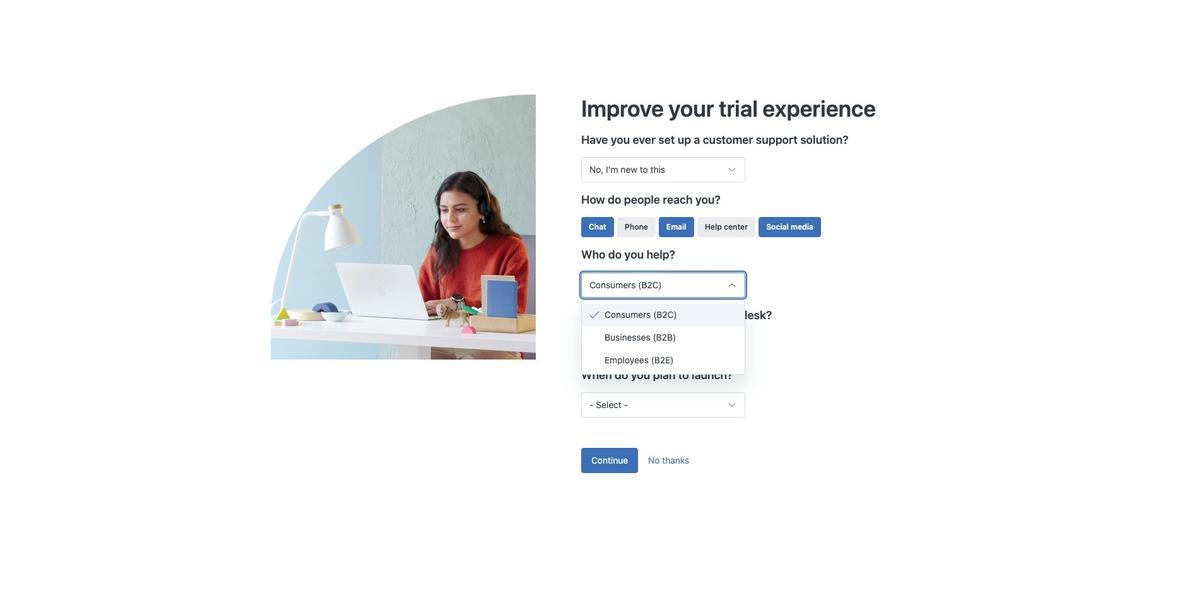 Task type: locate. For each thing, give the bounding box(es) containing it.
select for 2nd - select - popup button from the top
[[596, 399, 622, 410]]

when
[[581, 368, 612, 382]]

this
[[650, 164, 665, 175]]

0 vertical spatial how
[[581, 193, 605, 207]]

do down employees
[[615, 368, 628, 382]]

- select -
[[590, 339, 628, 350], [590, 399, 628, 410]]

you down employees (b2e) in the right bottom of the page
[[631, 368, 650, 382]]

consumers up many
[[590, 279, 636, 290]]

0 vertical spatial - select - button
[[581, 332, 745, 358]]

to inside popup button
[[640, 164, 648, 175]]

consumers (b2c) up the businesses (b2b) at the bottom of page
[[605, 309, 677, 320]]

you left help?
[[625, 248, 644, 262]]

how
[[581, 193, 605, 207], [581, 308, 605, 322]]

1 vertical spatial (b2c)
[[653, 309, 677, 320]]

(b2c) up 'agents' at the right bottom of page
[[638, 279, 662, 290]]

0 vertical spatial (b2c)
[[638, 279, 662, 290]]

consumers (b2c) inside option
[[605, 309, 677, 320]]

no thanks
[[648, 455, 689, 466]]

list box
[[581, 300, 745, 375]]

chat
[[589, 222, 606, 232]]

no, i'm new to this
[[590, 164, 665, 175]]

0 vertical spatial to
[[640, 164, 648, 175]]

how up chat
[[581, 193, 605, 207]]

1 vertical spatial do
[[608, 248, 622, 262]]

consumers
[[590, 279, 636, 290], [605, 309, 651, 320]]

1 - select - from the top
[[590, 339, 628, 350]]

media
[[791, 222, 814, 232]]

a
[[694, 133, 700, 147]]

1 vertical spatial consumers
[[605, 309, 651, 320]]

0 vertical spatial - select -
[[590, 339, 628, 350]]

no
[[648, 455, 660, 466]]

do left people
[[608, 193, 621, 207]]

do right who
[[608, 248, 622, 262]]

select
[[596, 339, 622, 350], [596, 399, 622, 410]]

to left 'this'
[[640, 164, 648, 175]]

employees
[[605, 355, 649, 365]]

consumers up businesses
[[605, 309, 651, 320]]

1 vertical spatial - select -
[[590, 399, 628, 410]]

improve your trial experience
[[581, 95, 876, 122]]

your
[[669, 95, 714, 122]]

to
[[640, 164, 648, 175], [678, 368, 689, 382]]

use
[[699, 308, 718, 322]]

you left ever
[[611, 133, 630, 147]]

thanks
[[662, 455, 689, 466]]

consumers (b2c) option
[[582, 304, 745, 326]]

consumers (b2c) down who do you help?
[[590, 279, 662, 290]]

(b2c) inside option
[[653, 309, 677, 320]]

(b2c) inside popup button
[[638, 279, 662, 290]]

employees (b2e) option
[[582, 349, 745, 372]]

2 select from the top
[[596, 399, 622, 410]]

0 vertical spatial consumers
[[590, 279, 636, 290]]

customer
[[703, 133, 753, 147]]

consumers (b2c)
[[590, 279, 662, 290], [605, 309, 677, 320]]

people
[[624, 193, 660, 207]]

i'm
[[606, 164, 618, 175]]

1 vertical spatial how
[[581, 308, 605, 322]]

customer service agent wearing a headset and sitting at a desk as balloons float through the air in celebration. image
[[271, 95, 581, 360]]

1 select from the top
[[596, 339, 622, 350]]

you
[[611, 133, 630, 147], [625, 248, 644, 262], [631, 368, 650, 382]]

no,
[[590, 164, 604, 175]]

- select - for 1st - select - popup button
[[590, 339, 628, 350]]

how many agents will use zendesk?
[[581, 308, 772, 322]]

0 horizontal spatial to
[[640, 164, 648, 175]]

- select - up employees
[[590, 339, 628, 350]]

email
[[666, 222, 687, 232]]

1 vertical spatial to
[[678, 368, 689, 382]]

0 vertical spatial do
[[608, 193, 621, 207]]

- up employees
[[624, 339, 628, 350]]

- select - button
[[581, 332, 745, 358], [581, 393, 745, 418]]

experience
[[763, 95, 876, 122]]

ever
[[633, 133, 656, 147]]

you for when
[[631, 368, 650, 382]]

continue
[[591, 455, 628, 466]]

1 vertical spatial - select - button
[[581, 393, 745, 418]]

2 vertical spatial you
[[631, 368, 650, 382]]

continue button
[[581, 448, 638, 473]]

have
[[581, 133, 608, 147]]

do for who
[[608, 248, 622, 262]]

zendesk?
[[720, 308, 772, 322]]

-
[[590, 339, 594, 350], [624, 339, 628, 350], [590, 399, 594, 410], [624, 399, 628, 410]]

will
[[679, 308, 696, 322]]

businesses (b2b)
[[605, 332, 676, 343]]

how left many
[[581, 308, 605, 322]]

help center
[[705, 222, 748, 232]]

select down when
[[596, 399, 622, 410]]

1 vertical spatial consumers (b2c)
[[605, 309, 677, 320]]

who do you help?
[[581, 248, 675, 262]]

to right plan
[[678, 368, 689, 382]]

chat button
[[581, 217, 614, 238]]

1 vertical spatial select
[[596, 399, 622, 410]]

consumers (b2c) button
[[581, 272, 745, 298]]

1 vertical spatial you
[[625, 248, 644, 262]]

reach
[[663, 193, 693, 207]]

2 - select - button from the top
[[581, 393, 745, 418]]

2 - select - from the top
[[590, 399, 628, 410]]

you for who
[[625, 248, 644, 262]]

do
[[608, 193, 621, 207], [608, 248, 622, 262], [615, 368, 628, 382]]

1 horizontal spatial to
[[678, 368, 689, 382]]

2 vertical spatial do
[[615, 368, 628, 382]]

(b2c) left the will
[[653, 309, 677, 320]]

up
[[678, 133, 691, 147]]

help?
[[647, 248, 675, 262]]

2 how from the top
[[581, 308, 605, 322]]

(b2b)
[[653, 332, 676, 343]]

select up employees
[[596, 339, 622, 350]]

(b2c)
[[638, 279, 662, 290], [653, 309, 677, 320]]

how for how many agents will use zendesk?
[[581, 308, 605, 322]]

businesses (b2b) option
[[582, 326, 745, 349]]

- select - down when
[[590, 399, 628, 410]]

social media button
[[759, 217, 821, 238]]

0 vertical spatial consumers (b2c)
[[590, 279, 662, 290]]

phone button
[[617, 217, 656, 238]]

1 how from the top
[[581, 193, 605, 207]]

0 vertical spatial select
[[596, 339, 622, 350]]

have you ever set up a customer support solution?
[[581, 133, 849, 147]]

0 vertical spatial you
[[611, 133, 630, 147]]



Task type: vqa. For each thing, say whether or not it's contained in the screenshot.
Continue
yes



Task type: describe. For each thing, give the bounding box(es) containing it.
support
[[756, 133, 798, 147]]

consumers inside popup button
[[590, 279, 636, 290]]

help
[[705, 222, 722, 232]]

you?
[[696, 193, 721, 207]]

select for 1st - select - popup button
[[596, 339, 622, 350]]

set
[[659, 133, 675, 147]]

do for when
[[615, 368, 628, 382]]

agents
[[640, 308, 676, 322]]

center
[[724, 222, 748, 232]]

email button
[[659, 217, 694, 238]]

consumers (b2c) inside consumers (b2c) popup button
[[590, 279, 662, 290]]

- up when
[[590, 339, 594, 350]]

trial
[[719, 95, 758, 122]]

help center button
[[697, 217, 756, 238]]

improve
[[581, 95, 664, 122]]

no thanks button
[[638, 448, 700, 473]]

employees (b2e)
[[605, 355, 674, 365]]

consumers inside option
[[605, 309, 651, 320]]

- down when
[[590, 399, 594, 410]]

phone
[[625, 222, 648, 232]]

many
[[608, 308, 637, 322]]

businesses
[[605, 332, 651, 343]]

how do people reach you?
[[581, 193, 721, 207]]

1 - select - button from the top
[[581, 332, 745, 358]]

who
[[581, 248, 606, 262]]

social
[[766, 222, 789, 232]]

list box containing consumers (b2c)
[[581, 300, 745, 375]]

when do you plan to launch?
[[581, 368, 733, 382]]

plan
[[653, 368, 676, 382]]

no, i'm new to this button
[[581, 157, 745, 183]]

(b2e)
[[651, 355, 674, 365]]

social media
[[766, 222, 814, 232]]

new
[[621, 164, 638, 175]]

do for how
[[608, 193, 621, 207]]

launch?
[[692, 368, 733, 382]]

solution?
[[800, 133, 849, 147]]

- down when do you plan to launch?
[[624, 399, 628, 410]]

how for how do people reach you?
[[581, 193, 605, 207]]

- select - for 2nd - select - popup button from the top
[[590, 399, 628, 410]]



